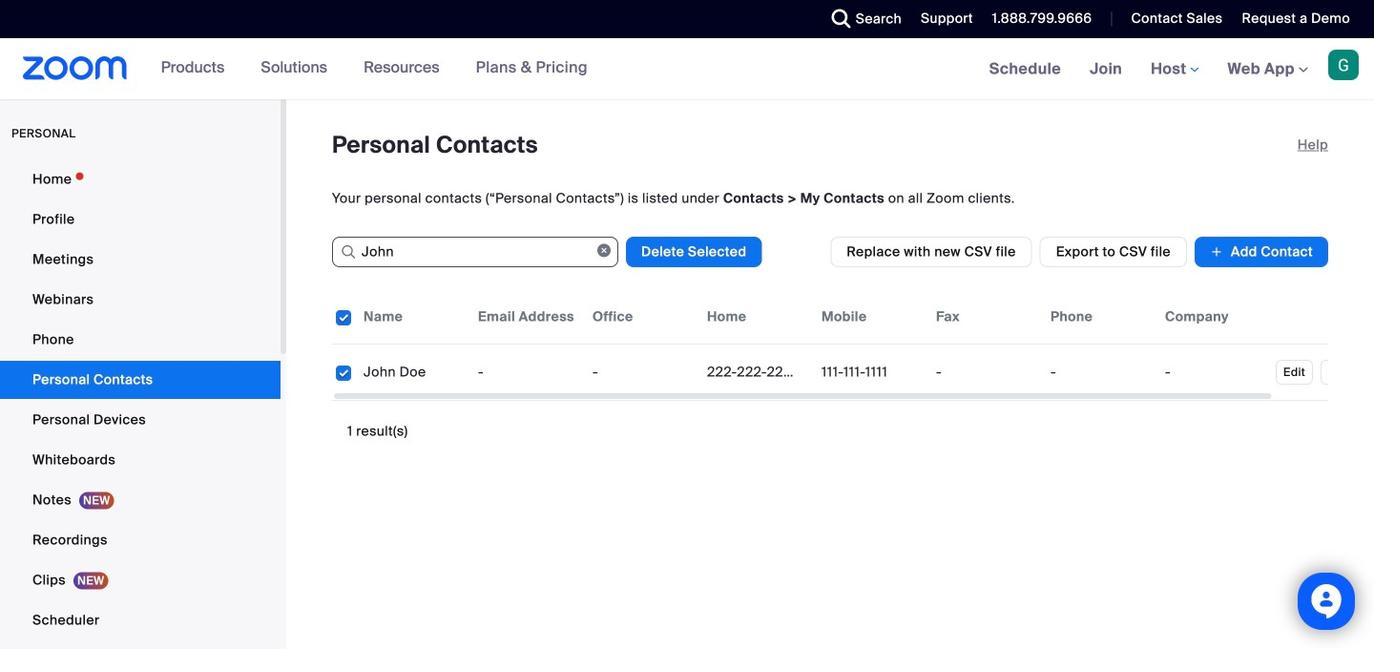 Task type: vqa. For each thing, say whether or not it's contained in the screenshot.
1st Cell from left
yes



Task type: describe. For each thing, give the bounding box(es) containing it.
1 cell from the left
[[929, 353, 1043, 391]]

personal menu menu
[[0, 160, 281, 649]]

meetings navigation
[[975, 38, 1375, 101]]

Search Contacts Input text field
[[332, 237, 619, 267]]

2 cell from the left
[[1043, 353, 1158, 391]]

3 cell from the left
[[1158, 353, 1273, 391]]

product information navigation
[[147, 38, 602, 99]]



Task type: locate. For each thing, give the bounding box(es) containing it.
zoom logo image
[[23, 56, 128, 80]]

application
[[332, 290, 1375, 401]]

banner
[[0, 38, 1375, 101]]

profile picture image
[[1329, 50, 1359, 80]]

cell
[[929, 353, 1043, 391], [1043, 353, 1158, 391], [1158, 353, 1273, 391]]

add image
[[1211, 242, 1224, 262]]



